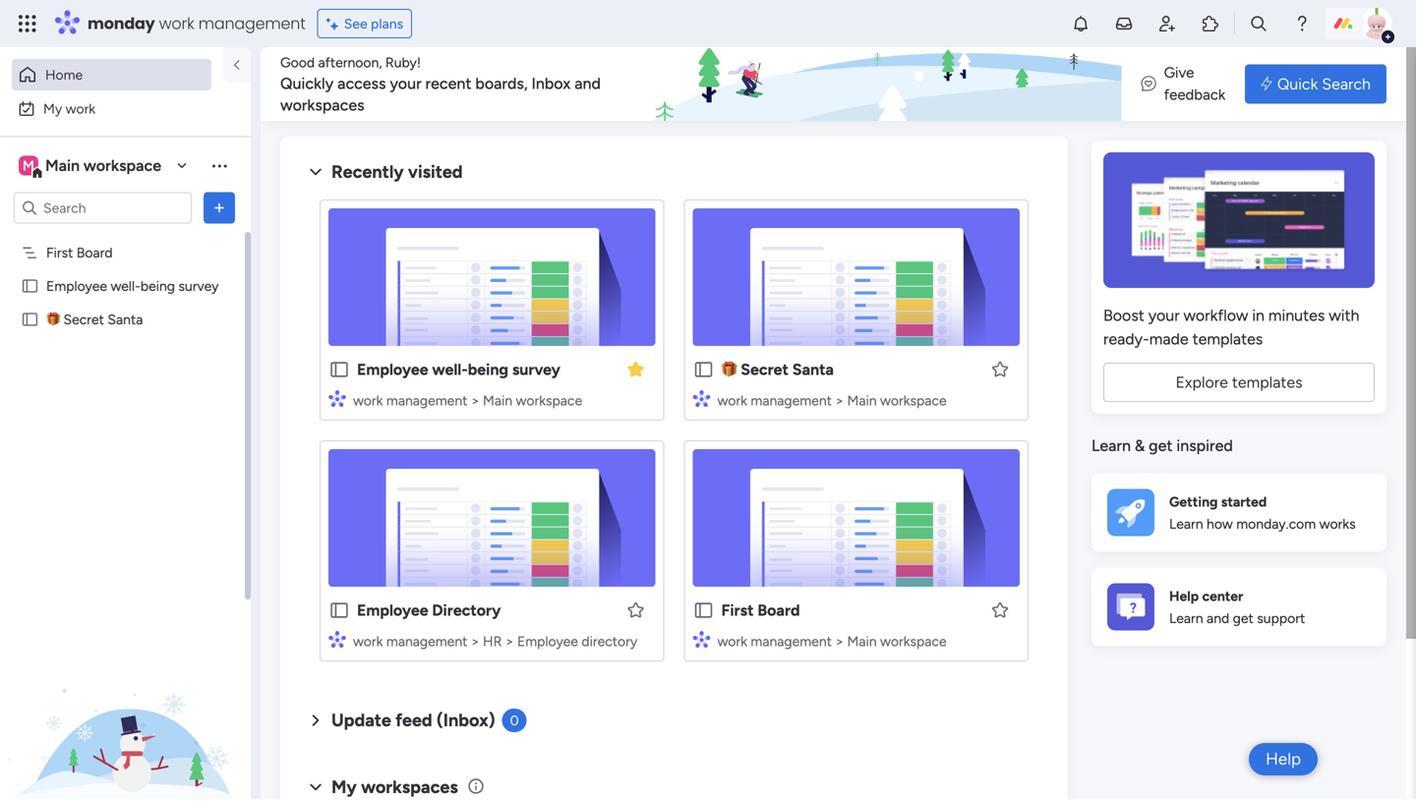 Task type: locate. For each thing, give the bounding box(es) containing it.
and inside good afternoon, ruby! quickly access your recent boards, inbox and workspaces
[[575, 74, 601, 93]]

plans
[[371, 15, 403, 32]]

get
[[1149, 437, 1173, 455], [1233, 611, 1254, 627]]

work management > main workspace
[[353, 392, 582, 409], [718, 392, 947, 409], [718, 633, 947, 650]]

my for my workspaces
[[331, 777, 357, 798]]

and
[[575, 74, 601, 93], [1207, 611, 1230, 627]]

your
[[390, 74, 422, 93], [1149, 306, 1180, 325]]

my right close my workspaces icon
[[331, 777, 357, 798]]

main for employee well-being survey
[[483, 392, 513, 409]]

0 horizontal spatial being
[[141, 278, 175, 295]]

0 horizontal spatial lottie animation element
[[0, 601, 251, 800]]

0 vertical spatial 🎁 secret santa
[[46, 311, 143, 328]]

templates right explore
[[1232, 373, 1303, 392]]

1 vertical spatial board
[[758, 602, 800, 620]]

employee well-being survey
[[46, 278, 219, 295], [357, 361, 561, 379]]

0 horizontal spatial 🎁
[[46, 311, 60, 328]]

quick search button
[[1245, 64, 1387, 104]]

boost your workflow in minutes with ready-made templates
[[1104, 306, 1360, 349]]

remove from favorites image
[[626, 360, 646, 379]]

1 vertical spatial well-
[[432, 361, 468, 379]]

1 vertical spatial lottie animation image
[[0, 601, 251, 800]]

templates image image
[[1110, 152, 1369, 288]]

well-
[[111, 278, 141, 295], [432, 361, 468, 379]]

v2 user feedback image
[[1142, 73, 1156, 95]]

monday work management
[[88, 12, 306, 34]]

add to favorites image for employee directory
[[626, 601, 646, 620]]

survey
[[178, 278, 219, 295], [512, 361, 561, 379]]

1 vertical spatial workspaces
[[361, 777, 458, 798]]

lottie animation image
[[645, 47, 1198, 122], [0, 601, 251, 800]]

secret
[[63, 311, 104, 328], [741, 361, 789, 379]]

santa
[[108, 311, 143, 328], [793, 361, 834, 379]]

1 horizontal spatial secret
[[741, 361, 789, 379]]

and right inbox
[[575, 74, 601, 93]]

learn down getting
[[1170, 516, 1204, 533]]

help image
[[1293, 14, 1312, 33]]

1 horizontal spatial board
[[758, 602, 800, 620]]

add to favorites image
[[991, 360, 1010, 379], [626, 601, 646, 620], [991, 601, 1010, 620]]

main workspace
[[45, 156, 161, 175]]

🎁 secret santa inside quick search results list box
[[722, 361, 834, 379]]

first board
[[46, 244, 113, 261], [722, 602, 800, 620]]

0 vertical spatial 🎁
[[46, 311, 60, 328]]

close my workspaces image
[[304, 776, 328, 799]]

0 horizontal spatial 🎁 secret santa
[[46, 311, 143, 328]]

work management > main workspace for santa
[[718, 392, 947, 409]]

survey inside quick search results list box
[[512, 361, 561, 379]]

list box
[[0, 232, 251, 602]]

work
[[159, 12, 194, 34], [66, 100, 96, 117], [353, 392, 383, 409], [718, 392, 748, 409], [353, 633, 383, 650], [718, 633, 748, 650]]

with
[[1329, 306, 1360, 325]]

recently
[[331, 161, 404, 182]]

1 horizontal spatial employee well-being survey
[[357, 361, 561, 379]]

home button
[[12, 59, 211, 90]]

> for first board
[[835, 633, 844, 650]]

lottie animation element
[[645, 47, 1198, 122], [0, 601, 251, 800]]

visited
[[408, 161, 463, 182]]

templates down workflow
[[1193, 330, 1263, 349]]

workspaces
[[280, 96, 364, 115], [361, 777, 458, 798]]

0 horizontal spatial your
[[390, 74, 422, 93]]

getting started element
[[1092, 474, 1387, 552]]

quick search
[[1278, 75, 1371, 93]]

1 horizontal spatial your
[[1149, 306, 1180, 325]]

1 vertical spatial being
[[468, 361, 509, 379]]

1 horizontal spatial first board
[[722, 602, 800, 620]]

option
[[0, 235, 251, 239]]

public board image
[[21, 277, 39, 296], [21, 310, 39, 329], [693, 359, 715, 381], [329, 600, 350, 622]]

0 horizontal spatial employee well-being survey
[[46, 278, 219, 295]]

0 vertical spatial my
[[43, 100, 62, 117]]

0 vertical spatial secret
[[63, 311, 104, 328]]

get right &
[[1149, 437, 1173, 455]]

learn & get inspired
[[1092, 437, 1233, 455]]

apps image
[[1201, 14, 1221, 33]]

ready-
[[1104, 330, 1150, 349]]

2 vertical spatial learn
[[1170, 611, 1204, 627]]

search
[[1322, 75, 1371, 93]]

1 vertical spatial 🎁
[[722, 361, 737, 379]]

access
[[338, 74, 386, 93]]

public board image for first
[[693, 600, 715, 622]]

learn left &
[[1092, 437, 1131, 455]]

1 horizontal spatial help
[[1266, 750, 1301, 770]]

main for 🎁 secret santa
[[847, 392, 877, 409]]

feed
[[396, 710, 432, 731]]

v2 bolt switch image
[[1261, 73, 1273, 95]]

first for work
[[722, 602, 754, 620]]

1 vertical spatial secret
[[741, 361, 789, 379]]

1 horizontal spatial being
[[468, 361, 509, 379]]

explore templates button
[[1104, 363, 1375, 402]]

0 horizontal spatial lottie animation image
[[0, 601, 251, 800]]

your up made
[[1149, 306, 1180, 325]]

0 vertical spatial and
[[575, 74, 601, 93]]

0 vertical spatial employee well-being survey
[[46, 278, 219, 295]]

open update feed (inbox) image
[[304, 709, 328, 733]]

see plans button
[[317, 9, 412, 38]]

🎁
[[46, 311, 60, 328], [722, 361, 737, 379]]

board inside quick search results list box
[[758, 602, 800, 620]]

0 horizontal spatial help
[[1170, 588, 1199, 605]]

explore templates
[[1176, 373, 1303, 392]]

learn
[[1092, 437, 1131, 455], [1170, 516, 1204, 533], [1170, 611, 1204, 627]]

🎁 inside "list box"
[[46, 311, 60, 328]]

1 vertical spatial 🎁 secret santa
[[722, 361, 834, 379]]

0
[[510, 713, 519, 729]]

help inside help center learn and get support
[[1170, 588, 1199, 605]]

my for my work
[[43, 100, 62, 117]]

1 horizontal spatial and
[[1207, 611, 1230, 627]]

how
[[1207, 516, 1233, 533]]

my inside button
[[43, 100, 62, 117]]

public board image
[[329, 359, 350, 381], [693, 600, 715, 622]]

0 vertical spatial santa
[[108, 311, 143, 328]]

0 horizontal spatial first board
[[46, 244, 113, 261]]

0 vertical spatial first board
[[46, 244, 113, 261]]

work inside button
[[66, 100, 96, 117]]

0 vertical spatial public board image
[[329, 359, 350, 381]]

0 horizontal spatial board
[[77, 244, 113, 261]]

1 vertical spatial public board image
[[693, 600, 715, 622]]

main
[[45, 156, 80, 175], [483, 392, 513, 409], [847, 392, 877, 409], [847, 633, 877, 650]]

1 vertical spatial your
[[1149, 306, 1180, 325]]

0 vertical spatial lottie animation image
[[645, 47, 1198, 122]]

1 vertical spatial santa
[[793, 361, 834, 379]]

public board image for employee
[[329, 359, 350, 381]]

0 vertical spatial get
[[1149, 437, 1173, 455]]

help inside button
[[1266, 750, 1301, 770]]

help
[[1170, 588, 1199, 605], [1266, 750, 1301, 770]]

my down home on the left
[[43, 100, 62, 117]]

1 vertical spatial my
[[331, 777, 357, 798]]

center
[[1202, 588, 1244, 605]]

workspace for 🎁 secret santa
[[880, 392, 947, 409]]

0 horizontal spatial survey
[[178, 278, 219, 295]]

and down center
[[1207, 611, 1230, 627]]

workspaces inside good afternoon, ruby! quickly access your recent boards, inbox and workspaces
[[280, 96, 364, 115]]

1 horizontal spatial well-
[[432, 361, 468, 379]]

learn down center
[[1170, 611, 1204, 627]]

employee directory
[[357, 602, 501, 620]]

1 vertical spatial help
[[1266, 750, 1301, 770]]

0 vertical spatial board
[[77, 244, 113, 261]]

workspaces down quickly
[[280, 96, 364, 115]]

1 horizontal spatial my
[[331, 777, 357, 798]]

0 horizontal spatial public board image
[[329, 359, 350, 381]]

your down ruby! at the left of page
[[390, 74, 422, 93]]

0 vertical spatial your
[[390, 74, 422, 93]]

1 horizontal spatial lottie animation image
[[645, 47, 1198, 122]]

m
[[23, 157, 34, 174]]

made
[[1150, 330, 1189, 349]]

0 vertical spatial being
[[141, 278, 175, 295]]

1 vertical spatial learn
[[1170, 516, 1204, 533]]

list box containing first board
[[0, 232, 251, 602]]

get down center
[[1233, 611, 1254, 627]]

first inside quick search results list box
[[722, 602, 754, 620]]

first
[[46, 244, 73, 261], [722, 602, 754, 620]]

1 horizontal spatial survey
[[512, 361, 561, 379]]

directory
[[582, 633, 638, 650]]

> for 🎁 secret santa
[[835, 392, 844, 409]]

work for 🎁 secret santa
[[718, 392, 748, 409]]

board
[[77, 244, 113, 261], [758, 602, 800, 620]]

management
[[198, 12, 306, 34], [386, 392, 468, 409], [751, 392, 832, 409], [386, 633, 468, 650], [751, 633, 832, 650]]

give
[[1164, 64, 1194, 82]]

1 vertical spatial get
[[1233, 611, 1254, 627]]

workspace
[[84, 156, 161, 175], [516, 392, 582, 409], [880, 392, 947, 409], [880, 633, 947, 650]]

1 vertical spatial and
[[1207, 611, 1230, 627]]

1 vertical spatial lottie animation element
[[0, 601, 251, 800]]

1 vertical spatial first
[[722, 602, 754, 620]]

1 horizontal spatial santa
[[793, 361, 834, 379]]

1 horizontal spatial first
[[722, 602, 754, 620]]

first board inside quick search results list box
[[722, 602, 800, 620]]

1 vertical spatial survey
[[512, 361, 561, 379]]

learn inside getting started learn how monday.com works
[[1170, 516, 1204, 533]]

add to favorites image for 🎁 secret santa
[[991, 360, 1010, 379]]

Search in workspace field
[[41, 197, 164, 219]]

(inbox)
[[437, 710, 495, 731]]

0 vertical spatial templates
[[1193, 330, 1263, 349]]

1 horizontal spatial public board image
[[693, 600, 715, 622]]

0 horizontal spatial and
[[575, 74, 601, 93]]

explore
[[1176, 373, 1229, 392]]

0 horizontal spatial well-
[[111, 278, 141, 295]]

help for help center learn and get support
[[1170, 588, 1199, 605]]

🎁 secret santa
[[46, 311, 143, 328], [722, 361, 834, 379]]

1 vertical spatial first board
[[722, 602, 800, 620]]

1 vertical spatial employee well-being survey
[[357, 361, 561, 379]]

being
[[141, 278, 175, 295], [468, 361, 509, 379]]

0 vertical spatial lottie animation element
[[645, 47, 1198, 122]]

1 horizontal spatial 🎁 secret santa
[[722, 361, 834, 379]]

0 horizontal spatial first
[[46, 244, 73, 261]]

learn inside help center learn and get support
[[1170, 611, 1204, 627]]

employee
[[46, 278, 107, 295], [357, 361, 428, 379], [357, 602, 428, 620], [517, 633, 578, 650]]

support
[[1257, 611, 1306, 627]]

help center learn and get support
[[1170, 588, 1306, 627]]

>
[[471, 392, 480, 409], [835, 392, 844, 409], [471, 633, 480, 650], [505, 633, 514, 650], [835, 633, 844, 650]]

work management > hr > employee directory
[[353, 633, 638, 650]]

templates
[[1193, 330, 1263, 349], [1232, 373, 1303, 392]]

search everything image
[[1249, 14, 1269, 33]]

1 horizontal spatial 🎁
[[722, 361, 737, 379]]

my
[[43, 100, 62, 117], [331, 777, 357, 798]]

1 horizontal spatial get
[[1233, 611, 1254, 627]]

0 vertical spatial help
[[1170, 588, 1199, 605]]

0 vertical spatial first
[[46, 244, 73, 261]]

workspaces down update feed (inbox)
[[361, 777, 458, 798]]

0 vertical spatial workspaces
[[280, 96, 364, 115]]

lottie animation image for the rightmost the lottie animation element
[[645, 47, 1198, 122]]

workspace options image
[[210, 156, 229, 175]]

help center element
[[1092, 568, 1387, 647]]

1 vertical spatial templates
[[1232, 373, 1303, 392]]

ruby anderson image
[[1361, 8, 1393, 39]]

afternoon,
[[318, 54, 382, 71]]

0 horizontal spatial my
[[43, 100, 62, 117]]



Task type: describe. For each thing, give the bounding box(es) containing it.
boost
[[1104, 306, 1145, 325]]

> for employee well-being survey
[[471, 392, 480, 409]]

0 horizontal spatial get
[[1149, 437, 1173, 455]]

0 vertical spatial learn
[[1092, 437, 1131, 455]]

0 vertical spatial well-
[[111, 278, 141, 295]]

work for first board
[[718, 633, 748, 650]]

🎁 secret santa inside "list box"
[[46, 311, 143, 328]]

board for management
[[758, 602, 800, 620]]

work for employee directory
[[353, 633, 383, 650]]

quick
[[1278, 75, 1318, 93]]

feedback
[[1164, 86, 1226, 104]]

ruby!
[[386, 54, 421, 71]]

monday.com
[[1237, 516, 1316, 533]]

first board for employee
[[46, 244, 113, 261]]

first for employee
[[46, 244, 73, 261]]

> for employee directory
[[471, 633, 480, 650]]

santa inside quick search results list box
[[793, 361, 834, 379]]

hr
[[483, 633, 502, 650]]

well- inside quick search results list box
[[432, 361, 468, 379]]

close recently visited image
[[304, 160, 328, 184]]

secret inside quick search results list box
[[741, 361, 789, 379]]

and inside help center learn and get support
[[1207, 611, 1230, 627]]

templates inside explore templates button
[[1232, 373, 1303, 392]]

my work
[[43, 100, 96, 117]]

quick search results list box
[[304, 184, 1045, 686]]

recent
[[425, 74, 472, 93]]

inspired
[[1177, 437, 1233, 455]]

give feedback
[[1164, 64, 1226, 104]]

see
[[344, 15, 368, 32]]

management for employee directory
[[386, 633, 468, 650]]

options image
[[210, 198, 229, 218]]

🎁 inside quick search results list box
[[722, 361, 737, 379]]

directory
[[432, 602, 501, 620]]

work management > main workspace for being
[[353, 392, 582, 409]]

home
[[45, 66, 83, 83]]

works
[[1320, 516, 1356, 533]]

workspace image
[[19, 155, 38, 177]]

my work button
[[12, 93, 211, 124]]

0 vertical spatial survey
[[178, 278, 219, 295]]

management for first board
[[751, 633, 832, 650]]

select product image
[[18, 14, 37, 33]]

workflow
[[1184, 306, 1249, 325]]

board for well-
[[77, 244, 113, 261]]

good
[[280, 54, 315, 71]]

workspace for first board
[[880, 633, 947, 650]]

monday
[[88, 12, 155, 34]]

quickly
[[280, 74, 334, 93]]

workspace for employee well-being survey
[[516, 392, 582, 409]]

notifications image
[[1071, 14, 1091, 33]]

update
[[331, 710, 391, 731]]

work for employee well-being survey
[[353, 392, 383, 409]]

main for first board
[[847, 633, 877, 650]]

&
[[1135, 437, 1145, 455]]

templates inside boost your workflow in minutes with ready-made templates
[[1193, 330, 1263, 349]]

0 horizontal spatial secret
[[63, 311, 104, 328]]

good afternoon, ruby! quickly access your recent boards, inbox and workspaces
[[280, 54, 601, 115]]

getting
[[1170, 494, 1218, 510]]

your inside boost your workflow in minutes with ready-made templates
[[1149, 306, 1180, 325]]

invite members image
[[1158, 14, 1177, 33]]

management for 🎁 secret santa
[[751, 392, 832, 409]]

management for employee well-being survey
[[386, 392, 468, 409]]

getting started learn how monday.com works
[[1170, 494, 1356, 533]]

main inside workspace selection element
[[45, 156, 80, 175]]

help button
[[1249, 744, 1318, 776]]

0 horizontal spatial santa
[[108, 311, 143, 328]]

in
[[1253, 306, 1265, 325]]

first board for work
[[722, 602, 800, 620]]

your inside good afternoon, ruby! quickly access your recent boards, inbox and workspaces
[[390, 74, 422, 93]]

1 horizontal spatial lottie animation element
[[645, 47, 1198, 122]]

minutes
[[1269, 306, 1325, 325]]

boards,
[[475, 74, 528, 93]]

get inside help center learn and get support
[[1233, 611, 1254, 627]]

update feed (inbox)
[[331, 710, 495, 731]]

help for help
[[1266, 750, 1301, 770]]

learn for getting
[[1170, 516, 1204, 533]]

inbox
[[532, 74, 571, 93]]

workspace selection element
[[19, 154, 164, 180]]

inbox image
[[1114, 14, 1134, 33]]

recently visited
[[331, 161, 463, 182]]

lottie animation image for the left the lottie animation element
[[0, 601, 251, 800]]

being inside quick search results list box
[[468, 361, 509, 379]]

my workspaces
[[331, 777, 458, 798]]

started
[[1221, 494, 1267, 510]]

see plans
[[344, 15, 403, 32]]

add to favorites image for first board
[[991, 601, 1010, 620]]

learn for help
[[1170, 611, 1204, 627]]

employee well-being survey inside quick search results list box
[[357, 361, 561, 379]]



Task type: vqa. For each thing, say whether or not it's contained in the screenshot.
'*' in the 8. I get personal satisfaction and enrichment from the work I do. *
no



